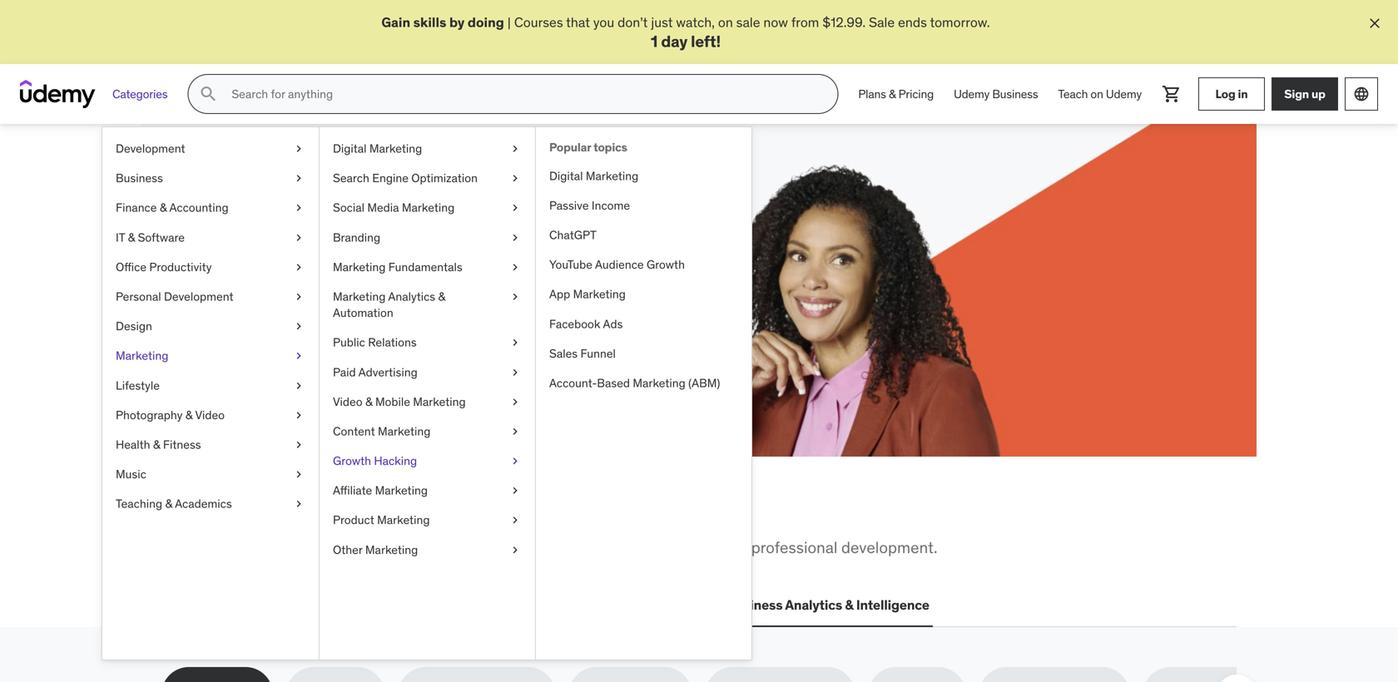 Task type: describe. For each thing, give the bounding box(es) containing it.
on inside the teach on udemy link
[[1091, 87, 1104, 101]]

funnel
[[581, 346, 616, 361]]

chatgpt link
[[536, 221, 752, 250]]

product marketing link
[[320, 506, 535, 536]]

xsmall image for search engine optimization
[[509, 171, 522, 187]]

xsmall image for digital marketing
[[509, 141, 522, 157]]

xsmall image for photography & video
[[292, 408, 306, 424]]

engine
[[372, 171, 409, 186]]

automation
[[333, 306, 394, 321]]

all the skills you need in one place from critical workplace skills to technical topics, our catalog supports well-rounded professional development.
[[162, 496, 938, 558]]

learning
[[398, 271, 446, 288]]

save)
[[284, 230, 350, 265]]

& for mobile
[[365, 395, 373, 410]]

certifications
[[313, 597, 398, 614]]

xsmall image for branding
[[509, 230, 522, 246]]

facebook ads
[[550, 317, 623, 332]]

teach on udemy link
[[1049, 74, 1152, 114]]

fitness
[[163, 438, 201, 453]]

marketing inside marketing analytics & automation
[[333, 289, 386, 304]]

our
[[505, 538, 528, 558]]

xsmall image for public relations
[[509, 335, 522, 351]]

other marketing link
[[320, 536, 535, 565]]

& for fitness
[[153, 438, 160, 453]]

from
[[792, 14, 820, 31]]

0 vertical spatial development
[[116, 141, 185, 156]]

succeed
[[431, 197, 535, 231]]

plans
[[859, 87, 887, 101]]

xsmall image for personal development
[[292, 289, 306, 305]]

marketing down hacking
[[375, 484, 428, 499]]

business analytics & intelligence button
[[723, 586, 933, 626]]

ends for |
[[898, 14, 927, 31]]

udemy business link
[[944, 74, 1049, 114]]

& for academics
[[165, 497, 172, 512]]

finance
[[116, 201, 157, 216]]

courses for doing
[[514, 14, 563, 31]]

optimization
[[412, 171, 478, 186]]

affiliate marketing link
[[320, 477, 535, 506]]

data science
[[506, 597, 588, 614]]

xsmall image for office productivity
[[292, 259, 306, 276]]

health & fitness
[[116, 438, 201, 453]]

0 vertical spatial in
[[1238, 86, 1248, 101]]

plans & pricing link
[[849, 74, 944, 114]]

health
[[116, 438, 150, 453]]

search
[[333, 171, 370, 186]]

xsmall image for social media marketing
[[509, 200, 522, 216]]

development.
[[842, 538, 938, 558]]

xsmall image for affiliate marketing
[[509, 483, 522, 499]]

sign up
[[1285, 86, 1326, 101]]

finance & accounting link
[[102, 193, 319, 223]]

public
[[333, 335, 365, 350]]

analytics for business
[[785, 597, 843, 614]]

marketing analytics & automation
[[333, 289, 446, 321]]

it & software
[[116, 230, 185, 245]]

rounded
[[689, 538, 748, 558]]

topics
[[594, 140, 628, 155]]

catalog
[[532, 538, 584, 558]]

music link
[[102, 460, 319, 490]]

photography & video link
[[102, 401, 319, 431]]

marketing down branding
[[333, 260, 386, 275]]

personal
[[116, 289, 161, 304]]

in inside "all the skills you need in one place from critical workplace skills to technical topics, our catalog supports well-rounded professional development."
[[450, 496, 475, 531]]

you inside "all the skills you need in one place from critical workplace skills to technical topics, our catalog supports well-rounded professional development."
[[329, 496, 376, 531]]

to
[[368, 538, 383, 558]]

lifestyle
[[116, 378, 160, 393]]

& for pricing
[[889, 87, 896, 101]]

1 udemy from the left
[[954, 87, 990, 101]]

content marketing
[[333, 424, 431, 439]]

growth hacking element
[[535, 128, 752, 660]]

xsmall image for paid advertising
[[509, 365, 522, 381]]

marketing up 'facebook ads'
[[573, 287, 626, 302]]

$12.99. for save)
[[236, 290, 280, 307]]

design link
[[102, 312, 319, 342]]

on inside the gain skills by doing | courses that you don't just watch, on sale now from $12.99. sale ends tomorrow. 1 day left!
[[718, 14, 733, 31]]

search engine optimization link
[[320, 164, 535, 193]]

xsmall image for content marketing
[[509, 424, 522, 440]]

advertising
[[359, 365, 418, 380]]

left!
[[691, 31, 721, 51]]

$12.99. for |
[[823, 14, 866, 31]]

courses for (and
[[221, 271, 270, 288]]

marketing up lifestyle
[[116, 349, 168, 364]]

0 horizontal spatial growth
[[333, 454, 371, 469]]

your
[[369, 271, 394, 288]]

public relations
[[333, 335, 417, 350]]

marketing down paid advertising link
[[413, 395, 466, 410]]

product
[[333, 513, 374, 528]]

(and
[[221, 230, 280, 265]]

xsmall image for marketing analytics & automation
[[509, 289, 522, 305]]

Search for anything text field
[[228, 80, 818, 108]]

office productivity link
[[102, 253, 319, 282]]

data science button
[[503, 586, 591, 626]]

digital for passive income
[[550, 169, 583, 184]]

professional
[[752, 538, 838, 558]]

marketing fundamentals link
[[320, 253, 535, 282]]

digital marketing link for income
[[536, 162, 752, 191]]

every
[[293, 271, 325, 288]]

photography & video
[[116, 408, 225, 423]]

content marketing link
[[320, 417, 535, 447]]

business for business analytics & intelligence
[[727, 597, 783, 614]]

choose a language image
[[1354, 86, 1370, 103]]

branding
[[333, 230, 381, 245]]

affiliate
[[333, 484, 372, 499]]

social media marketing link
[[320, 193, 535, 223]]

just
[[651, 14, 673, 31]]

it certifications button
[[296, 586, 401, 626]]

sales funnel link
[[536, 339, 752, 369]]

0 vertical spatial growth
[[647, 257, 685, 272]]

account-based marketing (abm)
[[550, 376, 721, 391]]

youtube audience growth
[[550, 257, 685, 272]]

xsmall image for development
[[292, 141, 306, 157]]

udemy image
[[20, 80, 96, 108]]

the
[[205, 496, 247, 531]]

well-
[[654, 538, 689, 558]]

video & mobile marketing
[[333, 395, 466, 410]]

marketing down the topics
[[586, 169, 639, 184]]

xsmall image for design
[[292, 319, 306, 335]]

passive income
[[550, 198, 630, 213]]

design
[[116, 319, 152, 334]]

one
[[480, 496, 528, 531]]

sale
[[737, 14, 761, 31]]

marketing up technical
[[377, 513, 430, 528]]

sign up link
[[1272, 78, 1339, 111]]

xsmall image for growth hacking
[[509, 454, 522, 470]]

xsmall image for marketing fundamentals
[[509, 259, 522, 276]]

submit search image
[[198, 84, 218, 104]]

it for it certifications
[[299, 597, 310, 614]]

0 horizontal spatial skills
[[252, 496, 324, 531]]

digital marketing for engine
[[333, 141, 422, 156]]

office
[[116, 260, 147, 275]]

marketing down sales funnel link
[[633, 376, 686, 391]]

social media marketing
[[333, 201, 455, 216]]

income
[[592, 198, 630, 213]]

mobile
[[375, 395, 410, 410]]

& for software
[[128, 230, 135, 245]]

0 horizontal spatial video
[[195, 408, 225, 423]]

accounting
[[169, 201, 229, 216]]

other marketing
[[333, 543, 418, 558]]



Task type: locate. For each thing, give the bounding box(es) containing it.
2 horizontal spatial in
[[1238, 86, 1248, 101]]

1 vertical spatial $12.99.
[[236, 290, 280, 307]]

2 vertical spatial business
[[727, 597, 783, 614]]

it inside button
[[299, 597, 310, 614]]

digital marketing link
[[320, 134, 535, 164], [536, 162, 752, 191]]

categories button
[[102, 74, 178, 114]]

growth down chatgpt "link"
[[647, 257, 685, 272]]

in
[[1238, 86, 1248, 101], [355, 271, 366, 288], [450, 496, 475, 531]]

it for it & software
[[116, 230, 125, 245]]

1 horizontal spatial tomorrow.
[[930, 14, 990, 31]]

skill
[[328, 271, 352, 288]]

data
[[506, 597, 536, 614]]

xsmall image inside the teaching & academics link
[[292, 496, 306, 513]]

sales
[[550, 346, 578, 361]]

watch,
[[676, 14, 715, 31]]

0 horizontal spatial in
[[355, 271, 366, 288]]

tomorrow. for |
[[930, 14, 990, 31]]

& inside the it & software link
[[128, 230, 135, 245]]

0 horizontal spatial digital marketing link
[[320, 134, 535, 164]]

passive income link
[[536, 191, 752, 221]]

1 vertical spatial skills
[[252, 496, 324, 531]]

xsmall image
[[509, 141, 522, 157], [509, 171, 522, 187], [292, 200, 306, 216], [292, 259, 306, 276], [509, 259, 522, 276], [292, 289, 306, 305], [292, 319, 306, 335], [509, 394, 522, 411], [292, 408, 306, 424], [292, 467, 306, 483], [509, 483, 522, 499]]

on left the 'sale'
[[718, 14, 733, 31]]

xsmall image inside video & mobile marketing link
[[509, 394, 522, 411]]

ends up pricing
[[898, 14, 927, 31]]

$12.99.
[[823, 14, 866, 31], [236, 290, 280, 307]]

in right log
[[1238, 86, 1248, 101]]

need
[[381, 496, 445, 531]]

1 vertical spatial it
[[299, 597, 310, 614]]

video down 'paid'
[[333, 395, 363, 410]]

& for video
[[185, 408, 193, 423]]

& inside marketing analytics & automation
[[438, 289, 446, 304]]

skills
[[413, 14, 447, 31], [252, 496, 324, 531], [330, 538, 365, 558]]

digital marketing up engine in the top of the page
[[333, 141, 422, 156]]

1 horizontal spatial $12.99.
[[823, 14, 866, 31]]

&
[[889, 87, 896, 101], [160, 201, 167, 216], [128, 230, 135, 245], [438, 289, 446, 304], [365, 395, 373, 410], [185, 408, 193, 423], [153, 438, 160, 453], [165, 497, 172, 512], [845, 597, 854, 614]]

2 vertical spatial in
[[450, 496, 475, 531]]

based
[[597, 376, 630, 391]]

0 horizontal spatial business
[[116, 171, 163, 186]]

xsmall image inside finance & accounting link
[[292, 200, 306, 216]]

sale for save)
[[283, 290, 309, 307]]

business left teach
[[993, 87, 1039, 101]]

xsmall image inside marketing link
[[292, 348, 306, 365]]

0 horizontal spatial tomorrow.
[[344, 290, 404, 307]]

log in
[[1216, 86, 1248, 101]]

1 vertical spatial digital marketing
[[550, 169, 639, 184]]

$12.99. inside learn, practice, succeed (and save) courses for every skill in your learning journey, starting at $12.99. sale ends tomorrow.
[[236, 290, 280, 307]]

0 horizontal spatial digital
[[333, 141, 367, 156]]

you up the other
[[329, 496, 376, 531]]

skills left by
[[413, 14, 447, 31]]

sale
[[869, 14, 895, 31], [283, 290, 309, 307]]

tomorrow. up "udemy business"
[[930, 14, 990, 31]]

udemy left shopping cart with 0 items image
[[1106, 87, 1142, 101]]

account-
[[550, 376, 597, 391]]

skills down product on the bottom
[[330, 538, 365, 558]]

& up office
[[128, 230, 135, 245]]

intelligence
[[857, 597, 930, 614]]

pricing
[[899, 87, 934, 101]]

0 vertical spatial it
[[116, 230, 125, 245]]

digital marketing down popular topics
[[550, 169, 639, 184]]

& left mobile
[[365, 395, 373, 410]]

sale for |
[[869, 14, 895, 31]]

teaching & academics
[[116, 497, 232, 512]]

0 vertical spatial digital marketing
[[333, 141, 422, 156]]

growth hacking
[[333, 454, 417, 469]]

xsmall image inside the it & software link
[[292, 230, 306, 246]]

business down rounded
[[727, 597, 783, 614]]

marketing down product marketing
[[365, 543, 418, 558]]

in right skill
[[355, 271, 366, 288]]

0 horizontal spatial $12.99.
[[236, 290, 280, 307]]

xsmall image for music
[[292, 467, 306, 483]]

0 vertical spatial business
[[993, 87, 1039, 101]]

xsmall image inside the "public relations" link
[[509, 335, 522, 351]]

supports
[[588, 538, 650, 558]]

xsmall image inside marketing analytics & automation link
[[509, 289, 522, 305]]

courses inside learn, practice, succeed (and save) courses for every skill in your learning journey, starting at $12.99. sale ends tomorrow.
[[221, 271, 270, 288]]

business analytics & intelligence
[[727, 597, 930, 614]]

courses up at
[[221, 271, 270, 288]]

2 horizontal spatial skills
[[413, 14, 447, 31]]

1 horizontal spatial skills
[[330, 538, 365, 558]]

1 horizontal spatial it
[[299, 597, 310, 614]]

digital marketing link for engine
[[320, 134, 535, 164]]

search engine optimization
[[333, 171, 478, 186]]

growth
[[647, 257, 685, 272], [333, 454, 371, 469]]

tomorrow. inside the gain skills by doing | courses that you don't just watch, on sale now from $12.99. sale ends tomorrow. 1 day left!
[[930, 14, 990, 31]]

& right finance
[[160, 201, 167, 216]]

& for accounting
[[160, 201, 167, 216]]

music
[[116, 467, 146, 482]]

1 vertical spatial digital
[[550, 169, 583, 184]]

0 vertical spatial skills
[[413, 14, 447, 31]]

digital
[[333, 141, 367, 156], [550, 169, 583, 184]]

0 horizontal spatial analytics
[[388, 289, 436, 304]]

don't
[[618, 14, 648, 31]]

0 horizontal spatial on
[[718, 14, 733, 31]]

xsmall image
[[292, 141, 306, 157], [292, 171, 306, 187], [509, 200, 522, 216], [292, 230, 306, 246], [509, 230, 522, 246], [509, 289, 522, 305], [509, 335, 522, 351], [292, 348, 306, 365], [509, 365, 522, 381], [292, 378, 306, 394], [509, 424, 522, 440], [292, 437, 306, 454], [509, 454, 522, 470], [292, 496, 306, 513], [509, 513, 522, 529], [509, 542, 522, 559]]

& left 'intelligence'
[[845, 597, 854, 614]]

courses right "|"
[[514, 14, 563, 31]]

0 horizontal spatial it
[[116, 230, 125, 245]]

digital marketing link down the topics
[[536, 162, 752, 191]]

in up topics,
[[450, 496, 475, 531]]

& right teaching
[[165, 497, 172, 512]]

& inside video & mobile marketing link
[[365, 395, 373, 410]]

xsmall image inside branding link
[[509, 230, 522, 246]]

& right the plans
[[889, 87, 896, 101]]

tomorrow. for save)
[[344, 290, 404, 307]]

1 horizontal spatial growth
[[647, 257, 685, 272]]

xsmall image for teaching & academics
[[292, 496, 306, 513]]

xsmall image inside product marketing link
[[509, 513, 522, 529]]

& inside finance & accounting link
[[160, 201, 167, 216]]

2 vertical spatial skills
[[330, 538, 365, 558]]

1 horizontal spatial udemy
[[1106, 87, 1142, 101]]

it & software link
[[102, 223, 319, 253]]

skills up workplace at left bottom
[[252, 496, 324, 531]]

practice,
[[313, 197, 426, 231]]

xsmall image inside marketing fundamentals link
[[509, 259, 522, 276]]

1 horizontal spatial digital marketing
[[550, 169, 639, 184]]

xsmall image inside paid advertising link
[[509, 365, 522, 381]]

xsmall image inside social media marketing link
[[509, 200, 522, 216]]

xsmall image for health & fitness
[[292, 437, 306, 454]]

growth hacking link
[[320, 447, 535, 477]]

xsmall image for other marketing
[[509, 542, 522, 559]]

academics
[[175, 497, 232, 512]]

2 horizontal spatial business
[[993, 87, 1039, 101]]

marketing down search engine optimization link
[[402, 201, 455, 216]]

photography
[[116, 408, 183, 423]]

& inside "health & fitness" link
[[153, 438, 160, 453]]

doing
[[468, 14, 504, 31]]

health & fitness link
[[102, 431, 319, 460]]

paid
[[333, 365, 356, 380]]

sales funnel
[[550, 346, 616, 361]]

business up finance
[[116, 171, 163, 186]]

growth up the affiliate at the bottom
[[333, 454, 371, 469]]

0 horizontal spatial courses
[[221, 271, 270, 288]]

& inside photography & video link
[[185, 408, 193, 423]]

1 horizontal spatial ends
[[898, 14, 927, 31]]

0 horizontal spatial you
[[329, 496, 376, 531]]

software
[[138, 230, 185, 245]]

it left certifications
[[299, 597, 310, 614]]

$12.99. down "for"
[[236, 290, 280, 307]]

0 vertical spatial courses
[[514, 14, 563, 31]]

1 horizontal spatial on
[[1091, 87, 1104, 101]]

personal development
[[116, 289, 234, 304]]

marketing up engine in the top of the page
[[370, 141, 422, 156]]

xsmall image inside lifestyle link
[[292, 378, 306, 394]]

it up office
[[116, 230, 125, 245]]

udemy right pricing
[[954, 87, 990, 101]]

& up fitness
[[185, 408, 193, 423]]

digital marketing for income
[[550, 169, 639, 184]]

xsmall image for lifestyle
[[292, 378, 306, 394]]

ends down skill
[[312, 290, 341, 307]]

0 vertical spatial ends
[[898, 14, 927, 31]]

marketing up automation
[[333, 289, 386, 304]]

analytics down professional on the bottom of page
[[785, 597, 843, 614]]

development down "categories" dropdown button
[[116, 141, 185, 156]]

1 vertical spatial in
[[355, 271, 366, 288]]

business for business
[[116, 171, 163, 186]]

sale up the plans
[[869, 14, 895, 31]]

categories
[[112, 87, 168, 101]]

you inside the gain skills by doing | courses that you don't just watch, on sale now from $12.99. sale ends tomorrow. 1 day left!
[[594, 14, 615, 31]]

xsmall image inside personal development link
[[292, 289, 306, 305]]

xsmall image inside photography & video link
[[292, 408, 306, 424]]

2 udemy from the left
[[1106, 87, 1142, 101]]

tomorrow. inside learn, practice, succeed (and save) courses for every skill in your learning journey, starting at $12.99. sale ends tomorrow.
[[344, 290, 404, 307]]

ends inside learn, practice, succeed (and save) courses for every skill in your learning journey, starting at $12.99. sale ends tomorrow.
[[312, 290, 341, 307]]

1 horizontal spatial sale
[[869, 14, 895, 31]]

xsmall image inside 'growth hacking' link
[[509, 454, 522, 470]]

xsmall image for video & mobile marketing
[[509, 394, 522, 411]]

0 horizontal spatial sale
[[283, 290, 309, 307]]

1 vertical spatial courses
[[221, 271, 270, 288]]

app marketing link
[[536, 280, 752, 310]]

on right teach
[[1091, 87, 1104, 101]]

$12.99. inside the gain skills by doing | courses that you don't just watch, on sale now from $12.99. sale ends tomorrow. 1 day left!
[[823, 14, 866, 31]]

tomorrow.
[[930, 14, 990, 31], [344, 290, 404, 307]]

0 horizontal spatial ends
[[312, 290, 341, 307]]

xsmall image inside music link
[[292, 467, 306, 483]]

|
[[508, 14, 511, 31]]

learn, practice, succeed (and save) courses for every skill in your learning journey, starting at $12.99. sale ends tomorrow.
[[221, 197, 545, 307]]

xsmall image inside other marketing link
[[509, 542, 522, 559]]

courses inside the gain skills by doing | courses that you don't just watch, on sale now from $12.99. sale ends tomorrow. 1 day left!
[[514, 14, 563, 31]]

sale inside learn, practice, succeed (and save) courses for every skill in your learning journey, starting at $12.99. sale ends tomorrow.
[[283, 290, 309, 307]]

analytics inside button
[[785, 597, 843, 614]]

1 vertical spatial growth
[[333, 454, 371, 469]]

account-based marketing (abm) link
[[536, 369, 752, 399]]

1 horizontal spatial digital
[[550, 169, 583, 184]]

1
[[651, 31, 658, 51]]

sale inside the gain skills by doing | courses that you don't just watch, on sale now from $12.99. sale ends tomorrow. 1 day left!
[[869, 14, 895, 31]]

0 vertical spatial digital
[[333, 141, 367, 156]]

up
[[1312, 86, 1326, 101]]

sale down every
[[283, 290, 309, 307]]

xsmall image for marketing
[[292, 348, 306, 365]]

& inside business analytics & intelligence button
[[845, 597, 854, 614]]

digital for search engine optimization
[[333, 141, 367, 156]]

that
[[566, 14, 590, 31]]

xsmall image inside 'business' link
[[292, 171, 306, 187]]

ads
[[603, 317, 623, 332]]

you right that
[[594, 14, 615, 31]]

by
[[450, 14, 465, 31]]

1 horizontal spatial video
[[333, 395, 363, 410]]

technical
[[386, 538, 451, 558]]

1 horizontal spatial you
[[594, 14, 615, 31]]

facebook ads link
[[536, 310, 752, 339]]

digital up the 'search'
[[333, 141, 367, 156]]

from
[[162, 538, 198, 558]]

0 vertical spatial sale
[[869, 14, 895, 31]]

& inside plans & pricing link
[[889, 87, 896, 101]]

lifestyle link
[[102, 371, 319, 401]]

office productivity
[[116, 260, 212, 275]]

0 vertical spatial analytics
[[388, 289, 436, 304]]

0 vertical spatial you
[[594, 14, 615, 31]]

development
[[116, 141, 185, 156], [164, 289, 234, 304]]

& inside the teaching & academics link
[[165, 497, 172, 512]]

0 vertical spatial on
[[718, 14, 733, 31]]

business inside button
[[727, 597, 783, 614]]

xsmall image inside search engine optimization link
[[509, 171, 522, 187]]

shopping cart with 0 items image
[[1162, 84, 1182, 104]]

1 vertical spatial analytics
[[785, 597, 843, 614]]

critical
[[202, 538, 249, 558]]

video & mobile marketing link
[[320, 388, 535, 417]]

1 horizontal spatial digital marketing link
[[536, 162, 752, 191]]

sign
[[1285, 86, 1310, 101]]

tomorrow. down your
[[344, 290, 404, 307]]

skills inside the gain skills by doing | courses that you don't just watch, on sale now from $12.99. sale ends tomorrow. 1 day left!
[[413, 14, 447, 31]]

paid advertising
[[333, 365, 418, 380]]

1 vertical spatial ends
[[312, 290, 341, 307]]

youtube audience growth link
[[536, 250, 752, 280]]

it certifications
[[299, 597, 398, 614]]

1 horizontal spatial in
[[450, 496, 475, 531]]

1 horizontal spatial analytics
[[785, 597, 843, 614]]

xsmall image inside design link
[[292, 319, 306, 335]]

xsmall image inside digital marketing link
[[509, 141, 522, 157]]

science
[[538, 597, 588, 614]]

analytics for marketing
[[388, 289, 436, 304]]

digital marketing inside the growth hacking element
[[550, 169, 639, 184]]

1 vertical spatial tomorrow.
[[344, 290, 404, 307]]

udemy business
[[954, 87, 1039, 101]]

digital inside the growth hacking element
[[550, 169, 583, 184]]

1 horizontal spatial business
[[727, 597, 783, 614]]

$12.99. right from
[[823, 14, 866, 31]]

marketing down video & mobile marketing
[[378, 424, 431, 439]]

0 horizontal spatial digital marketing
[[333, 141, 422, 156]]

starting
[[499, 271, 545, 288]]

ends inside the gain skills by doing | courses that you don't just watch, on sale now from $12.99. sale ends tomorrow. 1 day left!
[[898, 14, 927, 31]]

1 vertical spatial you
[[329, 496, 376, 531]]

& down "learning"
[[438, 289, 446, 304]]

social
[[333, 201, 365, 216]]

video down lifestyle link
[[195, 408, 225, 423]]

xsmall image inside office productivity "link"
[[292, 259, 306, 276]]

xsmall image for product marketing
[[509, 513, 522, 529]]

development down office productivity "link"
[[164, 289, 234, 304]]

topics,
[[454, 538, 501, 558]]

digital down popular
[[550, 169, 583, 184]]

digital marketing link up optimization on the left
[[320, 134, 535, 164]]

1 vertical spatial business
[[116, 171, 163, 186]]

xsmall image inside affiliate marketing link
[[509, 483, 522, 499]]

0 vertical spatial $12.99.
[[823, 14, 866, 31]]

1 horizontal spatial courses
[[514, 14, 563, 31]]

xsmall image inside "health & fitness" link
[[292, 437, 306, 454]]

1 vertical spatial on
[[1091, 87, 1104, 101]]

& right health
[[153, 438, 160, 453]]

in inside learn, practice, succeed (and save) courses for every skill in your learning journey, starting at $12.99. sale ends tomorrow.
[[355, 271, 366, 288]]

xsmall image inside content marketing link
[[509, 424, 522, 440]]

0 vertical spatial tomorrow.
[[930, 14, 990, 31]]

1 vertical spatial sale
[[283, 290, 309, 307]]

analytics
[[388, 289, 436, 304], [785, 597, 843, 614]]

xsmall image for business
[[292, 171, 306, 187]]

gain skills by doing | courses that you don't just watch, on sale now from $12.99. sale ends tomorrow. 1 day left!
[[382, 14, 990, 51]]

gain
[[382, 14, 411, 31]]

day
[[661, 31, 688, 51]]

app
[[550, 287, 570, 302]]

xsmall image inside the development link
[[292, 141, 306, 157]]

analytics down "learning"
[[388, 289, 436, 304]]

0 horizontal spatial udemy
[[954, 87, 990, 101]]

teach on udemy
[[1059, 87, 1142, 101]]

facebook
[[550, 317, 601, 332]]

close image
[[1367, 15, 1384, 32]]

passive
[[550, 198, 589, 213]]

xsmall image for it & software
[[292, 230, 306, 246]]

popular topics
[[550, 140, 628, 155]]

xsmall image for finance & accounting
[[292, 200, 306, 216]]

ends for save)
[[312, 290, 341, 307]]

analytics inside marketing analytics & automation
[[388, 289, 436, 304]]

1 vertical spatial development
[[164, 289, 234, 304]]



Task type: vqa. For each thing, say whether or not it's contained in the screenshot.
Digital Marketing 'link' for Income
yes



